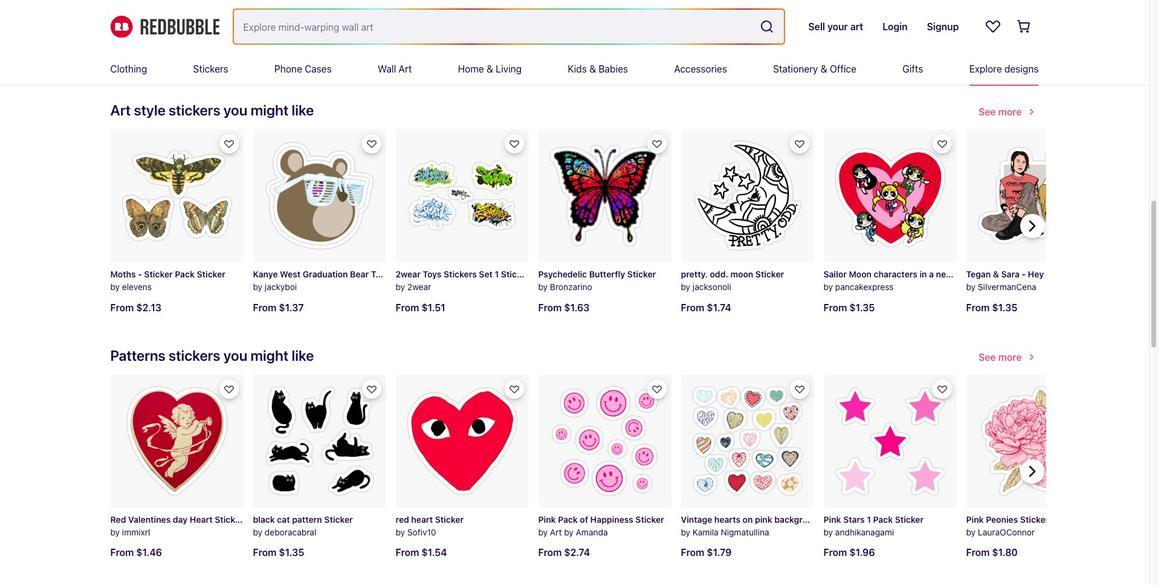 Task type: vqa. For each thing, say whether or not it's contained in the screenshot.


Task type: locate. For each thing, give the bounding box(es) containing it.
artworks down the medusa dollmaker link
[[739, 24, 773, 34]]

stickers right patterns
[[169, 347, 220, 364]]

2 horizontal spatial $1.35
[[993, 302, 1018, 313]]

artworks right 4399
[[1028, 24, 1062, 34]]

psychedelic
[[539, 269, 587, 280]]

from down sofiv10
[[396, 548, 419, 559]]

from $1.35 down silvermancena
[[967, 302, 1018, 313]]

1 - from the left
[[138, 269, 142, 280]]

pink left the peonies
[[967, 515, 985, 525]]

1 inside 2wear toys stickers set 1 sticker by 2wear
[[495, 269, 499, 280]]

artworks right 722
[[882, 24, 916, 34]]

4399
[[1005, 24, 1026, 34]]

stickers up art style stickers you might like
[[193, 64, 228, 74]]

0 vertical spatial more
[[999, 107, 1023, 117]]

$1.35
[[850, 302, 875, 313], [993, 302, 1018, 313], [279, 548, 304, 559]]

phone
[[275, 64, 302, 74]]

from $1.79
[[681, 548, 732, 559]]

2 horizontal spatial pink
[[967, 515, 985, 525]]

- left hey
[[1023, 269, 1027, 280]]

from $1.35 down deboracabral
[[253, 548, 304, 559]]

from left "$2.74"
[[539, 548, 562, 559]]

1 horizontal spatial 1
[[868, 515, 872, 525]]

stickers inside 2wear toys stickers set 1 sticker by 2wear
[[444, 269, 477, 280]]

clothing link
[[110, 53, 147, 85]]

4399 artworks
[[1005, 24, 1062, 34]]

2 pink from the left
[[824, 515, 842, 525]]

2 you from the top
[[224, 347, 248, 364]]

1 see more link from the top
[[979, 104, 1039, 120]]

from left $1.96 on the right
[[824, 548, 848, 559]]

art up from $2.74
[[550, 527, 562, 537]]

2 see from the top
[[979, 352, 997, 363]]

& left 'sara'
[[994, 269, 1000, 280]]

phone cases
[[275, 64, 332, 74]]

pink inside pink stars 1 pack sticker by andhikanagami
[[824, 515, 842, 525]]

from left $1.74
[[681, 302, 705, 313]]

2 see more link from the top
[[979, 349, 1039, 365]]

from for by lauraoconnor
[[967, 548, 990, 559]]

wall
[[378, 64, 396, 74]]

None field
[[234, 10, 785, 44]]

see more link for art style stickers you might like
[[979, 104, 1039, 120]]

from down elevens
[[110, 302, 134, 313]]

2 horizontal spatial pack
[[874, 515, 894, 525]]

0 vertical spatial 1
[[495, 269, 499, 280]]

2wear left toys
[[396, 269, 421, 280]]

from for by sofiv10
[[396, 548, 419, 559]]

- up elevens
[[138, 269, 142, 280]]

$1.35 for by deboracabral
[[279, 548, 304, 559]]

from left $1.63
[[539, 302, 562, 313]]

like down $1.37
[[292, 347, 314, 364]]

& left living
[[487, 64, 494, 74]]

0 horizontal spatial stickers
[[193, 64, 228, 74]]

pack inside pink stars 1 pack sticker by andhikanagami
[[874, 515, 894, 525]]

artworks down todorov
[[171, 24, 204, 34]]

1 might from the top
[[251, 102, 289, 119]]

0 vertical spatial stickers
[[193, 64, 228, 74]]

pink left stars
[[824, 515, 842, 525]]

0 horizontal spatial art
[[110, 102, 131, 119]]

elevens
[[122, 282, 152, 292]]

art left style
[[110, 102, 131, 119]]

from $1.35
[[824, 302, 875, 313], [967, 302, 1018, 313], [253, 548, 304, 559]]

red
[[396, 515, 409, 525]]

1 artworks from the left
[[171, 24, 204, 34]]

0 vertical spatial you
[[224, 102, 248, 119]]

from for by elevens
[[110, 302, 134, 313]]

see more for art style stickers you might like
[[979, 107, 1023, 117]]

sticker inside psychedelic butterfly sticker by bronzarino
[[628, 269, 656, 280]]

1 horizontal spatial pink
[[824, 515, 842, 525]]

2wear
[[396, 269, 421, 280], [408, 282, 431, 292]]

1 horizontal spatial $1.35
[[850, 302, 875, 313]]

by inside red valentines day heart  sticker by immixrl
[[110, 527, 120, 537]]

lauraoconnor
[[979, 527, 1036, 537]]

1 horizontal spatial art
[[399, 64, 412, 74]]

2 artworks from the left
[[309, 24, 343, 34]]

1 see more from the top
[[979, 107, 1023, 117]]

$1.54
[[422, 548, 447, 559]]

79
[[297, 24, 307, 34]]

by inside black cat pattern sticker by deboracabral
[[253, 527, 263, 537]]

2 horizontal spatial art
[[550, 527, 562, 537]]

2 more from the top
[[999, 352, 1023, 363]]

from $2.13
[[110, 302, 162, 313]]

& inside kids & babies link
[[590, 64, 596, 74]]

1 see from the top
[[979, 107, 997, 117]]

pack inside the moths - sticker pack sticker by elevens
[[175, 269, 195, 280]]

might down phone on the left top
[[251, 102, 289, 119]]

vintage hearts on pink background sticker by kamila nigmatullina
[[681, 515, 855, 537]]

see more
[[979, 107, 1023, 117], [979, 352, 1023, 363]]

moon
[[731, 269, 754, 280]]

red heart sticker by sofiv10
[[396, 515, 464, 537]]

from left $1.51
[[396, 302, 419, 313]]

1 pink from the left
[[539, 515, 556, 525]]

$1.63
[[565, 302, 590, 313]]

bunnythepainter
[[566, 6, 644, 17]]

art right wall
[[399, 64, 412, 74]]

redbubble logo image
[[110, 16, 219, 38]]

black cat pattern sticker by deboracabral
[[253, 515, 353, 537]]

2 vertical spatial art
[[550, 527, 562, 537]]

moths - sticker pack sticker by elevens
[[110, 269, 226, 292]]

medusa dollmaker link
[[706, 6, 790, 17]]

$1.35 down silvermancena
[[993, 302, 1018, 313]]

gifts
[[903, 64, 924, 74]]

stickers
[[169, 102, 221, 119], [169, 347, 220, 364]]

by inside red heart sticker by sofiv10
[[396, 527, 405, 537]]

0 horizontal spatial pink
[[539, 515, 556, 525]]

1 right 'set'
[[495, 269, 499, 280]]

sticker inside red heart sticker by sofiv10
[[435, 515, 464, 525]]

sticker
[[144, 269, 173, 280], [197, 269, 226, 280], [501, 269, 530, 280], [628, 269, 656, 280], [756, 269, 785, 280], [1118, 269, 1146, 280], [215, 515, 244, 525], [324, 515, 353, 525], [435, 515, 464, 525], [636, 515, 665, 525], [826, 515, 855, 525], [896, 515, 924, 525], [1021, 515, 1050, 525]]

1 vertical spatial see more link
[[979, 349, 1039, 365]]

from $1.74
[[681, 302, 732, 313]]

see
[[979, 107, 997, 117], [979, 352, 997, 363]]

1 vertical spatial stickers
[[444, 269, 477, 280]]

$1.35 for by pancakexpress
[[850, 302, 875, 313]]

& inside home & living link
[[487, 64, 494, 74]]

1 you from the top
[[224, 102, 248, 119]]

2wear down toys
[[408, 282, 431, 292]]

vintage
[[681, 515, 713, 525]]

722 artworks
[[865, 24, 916, 34]]

see more link for patterns stickers you might like
[[979, 349, 1039, 365]]

from $1.35 for by silvermancena
[[967, 302, 1018, 313]]

& for living
[[487, 64, 494, 74]]

bunnythepainter link
[[566, 6, 644, 17]]

1 vertical spatial stickers
[[169, 347, 220, 364]]

2 might from the top
[[251, 347, 289, 364]]

from down the by pancakexpress
[[824, 302, 848, 313]]

0 vertical spatial 2wear
[[396, 269, 421, 280]]

1 vertical spatial like
[[292, 347, 314, 364]]

stickers left 'set'
[[444, 269, 477, 280]]

& right kids
[[590, 64, 596, 74]]

red
[[110, 515, 126, 525]]

1 vertical spatial more
[[999, 352, 1023, 363]]

from left $1.80
[[967, 548, 990, 559]]

stickers link
[[193, 53, 228, 85]]

150 artworks
[[723, 24, 773, 34]]

0 vertical spatial stickers
[[169, 102, 221, 119]]

stickers down stickers link
[[169, 102, 221, 119]]

1 vertical spatial see more
[[979, 352, 1023, 363]]

0 horizontal spatial from $1.35
[[253, 548, 304, 559]]

79 artworks
[[297, 24, 343, 34]]

from down deboracabral
[[253, 548, 277, 559]]

artworks for todorov
[[171, 24, 204, 34]]

pink peonies sticker by lauraoconnor
[[967, 515, 1050, 537]]

by inside the moths - sticker pack sticker by elevens
[[110, 282, 120, 292]]

sticker inside tegan & sara - hey i'm just like you sticker by silvermancena
[[1118, 269, 1146, 280]]

pink pack of happiness sticker by art by amanda
[[539, 515, 665, 537]]

&
[[487, 64, 494, 74], [590, 64, 596, 74], [821, 64, 828, 74], [994, 269, 1000, 280]]

artworks
[[171, 24, 204, 34], [309, 24, 343, 34], [739, 24, 773, 34], [882, 24, 916, 34], [1028, 24, 1062, 34]]

2 - from the left
[[1023, 269, 1027, 280]]

2 see more from the top
[[979, 352, 1023, 363]]

sticker inside red valentines day heart  sticker by immixrl
[[215, 515, 244, 525]]

wall art
[[378, 64, 412, 74]]

$1.35 down pancakexpress
[[850, 302, 875, 313]]

0 horizontal spatial $1.35
[[279, 548, 304, 559]]

from down tegan
[[967, 302, 990, 313]]

i'm
[[1047, 269, 1060, 280]]

karin taylor link
[[435, 6, 489, 17]]

from $1.46
[[110, 548, 162, 559]]

stationery & office
[[774, 64, 857, 74]]

explore designs
[[970, 64, 1039, 74]]

& left office
[[821, 64, 828, 74]]

pink for from $1.96
[[824, 515, 842, 525]]

from down by jackyboi
[[253, 302, 277, 313]]

1 more from the top
[[999, 107, 1023, 117]]

from down kamila
[[681, 548, 705, 559]]

odd.
[[710, 269, 729, 280]]

sara
[[1002, 269, 1020, 280]]

sticker inside pink stars 1 pack sticker by andhikanagami
[[896, 515, 924, 525]]

0 horizontal spatial -
[[138, 269, 142, 280]]

menu bar
[[110, 53, 1039, 85]]

1 horizontal spatial from $1.35
[[824, 302, 875, 313]]

1 vertical spatial see
[[979, 352, 997, 363]]

1 horizontal spatial stickers
[[444, 269, 477, 280]]

$1.35 down deboracabral
[[279, 548, 304, 559]]

- inside the moths - sticker pack sticker by elevens
[[138, 269, 142, 280]]

0 vertical spatial see more link
[[979, 104, 1039, 120]]

karin taylor
[[435, 6, 489, 17]]

phone cases link
[[275, 53, 332, 85]]

& for office
[[821, 64, 828, 74]]

accessories link
[[675, 53, 728, 85]]

& inside stationery & office link
[[821, 64, 828, 74]]

1 vertical spatial 2wear
[[408, 282, 431, 292]]

bronzarino
[[550, 282, 593, 292]]

espie
[[321, 6, 346, 17]]

might down from $1.37
[[251, 347, 289, 364]]

from for by bronzarino
[[539, 302, 562, 313]]

from down immixrl
[[110, 548, 134, 559]]

artworks down kellie espie
[[309, 24, 343, 34]]

kellie
[[294, 6, 318, 17]]

pink
[[539, 515, 556, 525], [824, 515, 842, 525], [967, 515, 985, 525]]

1 vertical spatial 1
[[868, 515, 872, 525]]

1 vertical spatial might
[[251, 347, 289, 364]]

patterns
[[110, 347, 166, 364]]

psychedelic butterfly sticker by bronzarino
[[539, 269, 656, 292]]

from $1.51
[[396, 302, 446, 313]]

pink inside pink pack of happiness sticker by art by amanda
[[539, 515, 556, 525]]

sticker inside pink peonies sticker by lauraoconnor
[[1021, 515, 1050, 525]]

pink left of
[[539, 515, 556, 525]]

by inside psychedelic butterfly sticker by bronzarino
[[539, 282, 548, 292]]

2 horizontal spatial from $1.35
[[967, 302, 1018, 313]]

1 horizontal spatial -
[[1023, 269, 1027, 280]]

by inside vintage hearts on pink background sticker by kamila nigmatullina
[[681, 527, 691, 537]]

like down phone cases link
[[292, 102, 314, 119]]

$1.80
[[993, 548, 1018, 559]]

& inside tegan & sara - hey i'm just like you sticker by silvermancena
[[994, 269, 1000, 280]]

1 horizontal spatial pack
[[558, 515, 578, 525]]

medusa dollmaker
[[706, 6, 790, 17]]

& for sara
[[994, 269, 1000, 280]]

see more link
[[979, 104, 1039, 120], [979, 349, 1039, 365]]

0 vertical spatial might
[[251, 102, 289, 119]]

from $2.74
[[539, 548, 591, 559]]

3 artworks from the left
[[739, 24, 773, 34]]

heart
[[190, 515, 213, 525]]

pancakexpress
[[836, 282, 894, 292]]

designs
[[1005, 64, 1039, 74]]

from for by andhikanagami
[[824, 548, 848, 559]]

day
[[173, 515, 188, 525]]

0 vertical spatial like
[[292, 102, 314, 119]]

pink inside pink peonies sticker by lauraoconnor
[[967, 515, 985, 525]]

1 up the andhikanagami at the right bottom of page
[[868, 515, 872, 525]]

like
[[292, 102, 314, 119], [292, 347, 314, 364]]

0 horizontal spatial pack
[[175, 269, 195, 280]]

by inside 2wear toys stickers set 1 sticker by 2wear
[[396, 282, 405, 292]]

from $1.54
[[396, 548, 447, 559]]

0 vertical spatial see more
[[979, 107, 1023, 117]]

of
[[580, 515, 589, 525]]

from $1.35 down the by pancakexpress
[[824, 302, 875, 313]]

3 pink from the left
[[967, 515, 985, 525]]

-
[[138, 269, 142, 280], [1023, 269, 1027, 280]]

from $1.35 for by deboracabral
[[253, 548, 304, 559]]

$1.74
[[707, 302, 732, 313]]

more
[[999, 107, 1023, 117], [999, 352, 1023, 363]]

0 horizontal spatial 1
[[495, 269, 499, 280]]

1 vertical spatial you
[[224, 347, 248, 364]]

1
[[495, 269, 499, 280], [868, 515, 872, 525]]

see for art style stickers you might like
[[979, 107, 997, 117]]

red valentines day heart  sticker by immixrl
[[110, 515, 244, 537]]

sticker inside vintage hearts on pink background sticker by kamila nigmatullina
[[826, 515, 855, 525]]

0 vertical spatial see
[[979, 107, 997, 117]]



Task type: describe. For each thing, give the bounding box(es) containing it.
0 vertical spatial art
[[399, 64, 412, 74]]

background
[[775, 515, 824, 525]]

nikolay todorov
[[140, 6, 213, 17]]

taylor
[[462, 6, 489, 17]]

from for by immixrl
[[110, 548, 134, 559]]

dollmaker
[[744, 6, 790, 17]]

heart
[[412, 515, 433, 525]]

$1.96
[[850, 548, 876, 559]]

4 artworks from the left
[[882, 24, 916, 34]]

kellie espie link
[[294, 6, 346, 17]]

$2.74
[[565, 548, 591, 559]]

kellie espie
[[294, 6, 346, 17]]

by jackyboi
[[253, 282, 297, 292]]

by inside pretty. odd. moon sticker by jacksonoli
[[681, 282, 691, 292]]

you
[[1100, 269, 1116, 280]]

just
[[1062, 269, 1079, 280]]

patterns stickers you might like
[[110, 347, 314, 364]]

$1.46
[[136, 548, 162, 559]]

silvermancena
[[979, 282, 1037, 292]]

more for art style stickers you might like
[[999, 107, 1023, 117]]

$2.13
[[136, 302, 162, 313]]

pretty. odd. moon sticker by jacksonoli
[[681, 269, 785, 292]]

from for by pancakexpress
[[824, 302, 848, 313]]

pink for from $2.74
[[539, 515, 556, 525]]

style
[[134, 102, 166, 119]]

see more for patterns stickers you might like
[[979, 352, 1023, 363]]

kids
[[568, 64, 587, 74]]

2wear toys stickers set 1 sticker by 2wear
[[396, 269, 530, 292]]

cases
[[305, 64, 332, 74]]

$1.37
[[279, 302, 304, 313]]

1 vertical spatial art
[[110, 102, 131, 119]]

1 like from the top
[[292, 102, 314, 119]]

by inside pink stars 1 pack sticker by andhikanagami
[[824, 527, 834, 537]]

$1.51
[[422, 302, 446, 313]]

pink for from $1.80
[[967, 515, 985, 525]]

1 inside pink stars 1 pack sticker by andhikanagami
[[868, 515, 872, 525]]

amanda
[[576, 527, 608, 537]]

pack for from $2.13
[[175, 269, 195, 280]]

Search term search field
[[234, 10, 756, 44]]

cat
[[277, 515, 290, 525]]

medusa
[[706, 6, 742, 17]]

home
[[458, 64, 484, 74]]

valentines
[[128, 515, 171, 525]]

from for by kamila nigmatullina
[[681, 548, 705, 559]]

see for patterns stickers you might like
[[979, 352, 997, 363]]

more for patterns stickers you might like
[[999, 352, 1023, 363]]

5 artworks from the left
[[1028, 24, 1062, 34]]

home & living
[[458, 64, 522, 74]]

kamila
[[693, 527, 719, 537]]

jackyboi
[[265, 282, 297, 292]]

office
[[830, 64, 857, 74]]

nikolay
[[140, 6, 174, 17]]

from for by art by amanda
[[539, 548, 562, 559]]

pink stars 1 pack sticker by andhikanagami
[[824, 515, 924, 537]]

by pancakexpress
[[824, 282, 894, 292]]

menu bar containing clothing
[[110, 53, 1039, 85]]

from $1.37
[[253, 302, 304, 313]]

home & living link
[[458, 53, 522, 85]]

accessories
[[675, 64, 728, 74]]

from for by 2wear
[[396, 302, 419, 313]]

from for by jacksonoli
[[681, 302, 705, 313]]

explore
[[970, 64, 1003, 74]]

from for by deboracabral
[[253, 548, 277, 559]]

nigmatullina
[[721, 527, 770, 537]]

from for by silvermancena
[[967, 302, 990, 313]]

pack inside pink pack of happiness sticker by art by amanda
[[558, 515, 578, 525]]

on
[[743, 515, 753, 525]]

from $1.35 for by pancakexpress
[[824, 302, 875, 313]]

sticker inside 2wear toys stickers set 1 sticker by 2wear
[[501, 269, 530, 280]]

gifts link
[[903, 53, 924, 85]]

stationery & office link
[[774, 53, 857, 85]]

2 like from the top
[[292, 347, 314, 364]]

1257 artworks
[[150, 24, 204, 34]]

stationery
[[774, 64, 819, 74]]

hearts
[[715, 515, 741, 525]]

sticker inside pretty. odd. moon sticker by jacksonoli
[[756, 269, 785, 280]]

jacksonoli
[[693, 282, 732, 292]]

& for babies
[[590, 64, 596, 74]]

150
[[723, 24, 737, 34]]

toys
[[423, 269, 442, 280]]

$1.79
[[707, 548, 732, 559]]

from $1.96
[[824, 548, 876, 559]]

babies
[[599, 64, 629, 74]]

art style stickers you might like
[[110, 102, 314, 119]]

from $1.80
[[967, 548, 1018, 559]]

karin
[[435, 6, 459, 17]]

pattern
[[292, 515, 322, 525]]

- inside tegan & sara - hey i'm just like you sticker by silvermancena
[[1023, 269, 1027, 280]]

moths
[[110, 269, 136, 280]]

pretty.
[[681, 269, 708, 280]]

living
[[496, 64, 522, 74]]

artworks for espie
[[309, 24, 343, 34]]

art inside pink pack of happiness sticker by art by amanda
[[550, 527, 562, 537]]

from $1.63
[[539, 302, 590, 313]]

by inside pink peonies sticker by lauraoconnor
[[967, 527, 976, 537]]

peonies
[[987, 515, 1019, 525]]

from for by jackyboi
[[253, 302, 277, 313]]

pack for from $1.96
[[874, 515, 894, 525]]

happiness
[[591, 515, 634, 525]]

artworks for dollmaker
[[739, 24, 773, 34]]

pink
[[756, 515, 773, 525]]

$1.35 for by silvermancena
[[993, 302, 1018, 313]]

1257
[[150, 24, 168, 34]]

butterfly
[[590, 269, 626, 280]]

deboracabral
[[265, 527, 317, 537]]

stars
[[844, 515, 865, 525]]

by inside tegan & sara - hey i'm just like you sticker by silvermancena
[[967, 282, 976, 292]]

sticker inside pink pack of happiness sticker by art by amanda
[[636, 515, 665, 525]]

explore designs link
[[970, 53, 1039, 85]]

sticker inside black cat pattern sticker by deboracabral
[[324, 515, 353, 525]]



